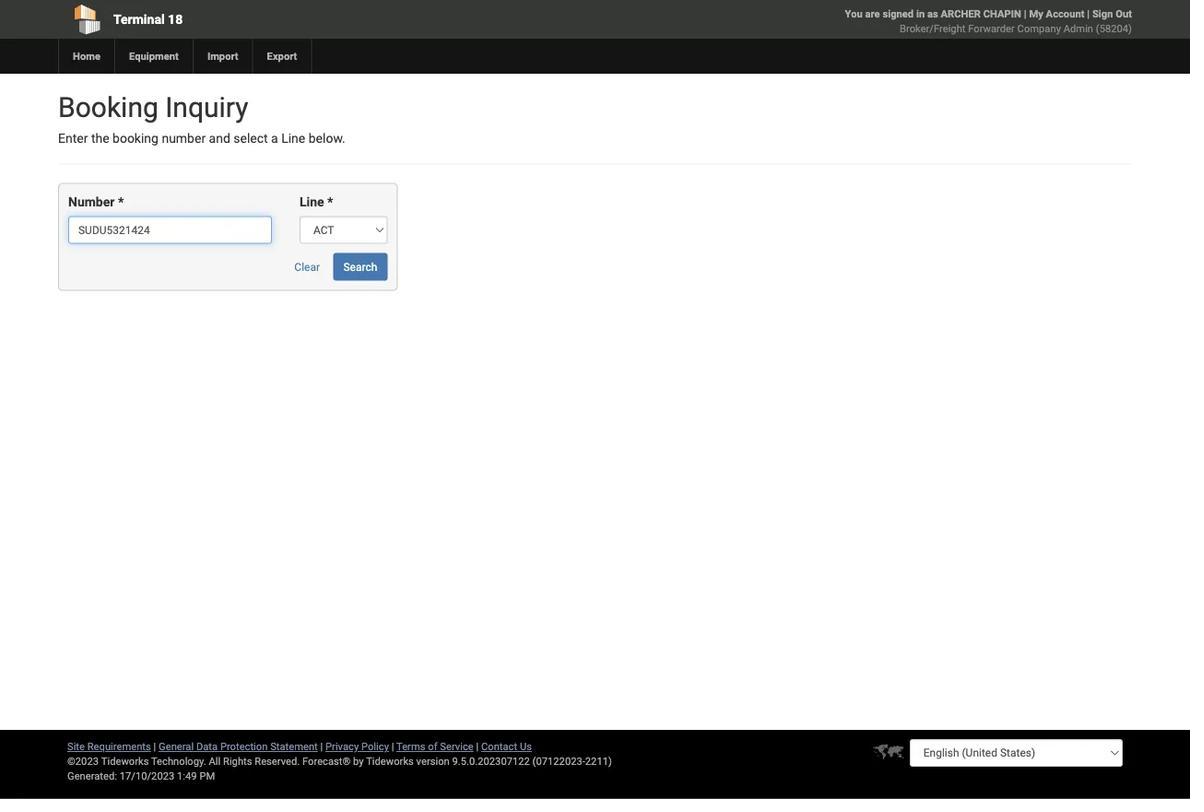 Task type: locate. For each thing, give the bounding box(es) containing it.
number
[[68, 194, 115, 210]]

general data protection statement link
[[159, 741, 318, 753]]

| left the my
[[1024, 8, 1027, 20]]

search button
[[333, 253, 388, 281]]

protection
[[220, 741, 268, 753]]

privacy policy link
[[326, 741, 389, 753]]

contact us link
[[481, 741, 532, 753]]

line
[[281, 131, 305, 146], [300, 194, 324, 210]]

1 horizontal spatial *
[[327, 194, 333, 210]]

0 vertical spatial line
[[281, 131, 305, 146]]

import link
[[193, 39, 252, 74]]

2 * from the left
[[327, 194, 333, 210]]

below.
[[309, 131, 346, 146]]

inquiry
[[165, 91, 248, 124]]

* for line *
[[327, 194, 333, 210]]

1 * from the left
[[118, 194, 124, 210]]

9.5.0.202307122
[[452, 756, 530, 768]]

booking inquiry enter the booking number and select a line below.
[[58, 91, 346, 146]]

equipment
[[129, 50, 179, 62]]

account
[[1046, 8, 1085, 20]]

line up clear
[[300, 194, 324, 210]]

in
[[917, 8, 925, 20]]

number *
[[68, 194, 124, 210]]

export
[[267, 50, 297, 62]]

| up tideworks
[[392, 741, 394, 753]]

| up forecast®
[[320, 741, 323, 753]]

clear
[[294, 260, 320, 273]]

sign out link
[[1093, 8, 1132, 20]]

*
[[118, 194, 124, 210], [327, 194, 333, 210]]

select
[[234, 131, 268, 146]]

home link
[[58, 39, 114, 74]]

chapin
[[984, 8, 1022, 20]]

| left sign
[[1088, 8, 1090, 20]]

| up 9.5.0.202307122
[[476, 741, 479, 753]]

terms of service link
[[397, 741, 474, 753]]

of
[[428, 741, 438, 753]]

* right number on the left top
[[118, 194, 124, 210]]

home
[[73, 50, 101, 62]]

terminal
[[113, 12, 165, 27]]

line inside booking inquiry enter the booking number and select a line below.
[[281, 131, 305, 146]]

general
[[159, 741, 194, 753]]

booking
[[113, 131, 159, 146]]

* down below.
[[327, 194, 333, 210]]

|
[[1024, 8, 1027, 20], [1088, 8, 1090, 20], [154, 741, 156, 753], [320, 741, 323, 753], [392, 741, 394, 753], [476, 741, 479, 753]]

line right a
[[281, 131, 305, 146]]

2211)
[[585, 756, 612, 768]]

all
[[209, 756, 221, 768]]

terminal 18
[[113, 12, 183, 27]]

policy
[[361, 741, 389, 753]]

enter
[[58, 131, 88, 146]]

0 horizontal spatial *
[[118, 194, 124, 210]]

out
[[1116, 8, 1132, 20]]

requirements
[[87, 741, 151, 753]]

admin
[[1064, 23, 1094, 35]]



Task type: vqa. For each thing, say whether or not it's contained in the screenshot.
Terminal 18 on the top of page
yes



Task type: describe. For each thing, give the bounding box(es) containing it.
the
[[91, 131, 109, 146]]

my
[[1030, 8, 1044, 20]]

technology.
[[151, 756, 206, 768]]

signed
[[883, 8, 914, 20]]

broker/freight
[[900, 23, 966, 35]]

export link
[[252, 39, 311, 74]]

statement
[[270, 741, 318, 753]]

line *
[[300, 194, 333, 210]]

| left general
[[154, 741, 156, 753]]

tideworks
[[366, 756, 414, 768]]

(58204)
[[1096, 23, 1132, 35]]

site
[[67, 741, 85, 753]]

archer
[[941, 8, 981, 20]]

(07122023-
[[533, 756, 585, 768]]

Number * text field
[[68, 216, 272, 244]]

and
[[209, 131, 230, 146]]

data
[[196, 741, 218, 753]]

a
[[271, 131, 278, 146]]

clear button
[[284, 253, 330, 281]]

reserved.
[[255, 756, 300, 768]]

* for number *
[[118, 194, 124, 210]]

us
[[520, 741, 532, 753]]

booking
[[58, 91, 158, 124]]

18
[[168, 12, 183, 27]]

privacy
[[326, 741, 359, 753]]

©2023 tideworks
[[67, 756, 149, 768]]

company
[[1018, 23, 1061, 35]]

number
[[162, 131, 206, 146]]

generated:
[[67, 770, 117, 782]]

you are signed in as archer chapin | my account | sign out broker/freight forwarder company admin (58204)
[[845, 8, 1132, 35]]

terms
[[397, 741, 426, 753]]

pm
[[200, 770, 215, 782]]

site requirements | general data protection statement | privacy policy | terms of service | contact us ©2023 tideworks technology. all rights reserved. forecast® by tideworks version 9.5.0.202307122 (07122023-2211) generated: 17/10/2023 1:49 pm
[[67, 741, 612, 782]]

service
[[440, 741, 474, 753]]

forwarder
[[969, 23, 1015, 35]]

are
[[866, 8, 880, 20]]

equipment link
[[114, 39, 193, 74]]

you
[[845, 8, 863, 20]]

sign
[[1093, 8, 1113, 20]]

search
[[344, 260, 377, 273]]

contact
[[481, 741, 517, 753]]

forecast®
[[302, 756, 351, 768]]

1:49
[[177, 770, 197, 782]]

version
[[416, 756, 450, 768]]

17/10/2023
[[120, 770, 175, 782]]

rights
[[223, 756, 252, 768]]

by
[[353, 756, 364, 768]]

terminal 18 link
[[58, 0, 490, 39]]

as
[[928, 8, 939, 20]]

1 vertical spatial line
[[300, 194, 324, 210]]

import
[[207, 50, 238, 62]]

site requirements link
[[67, 741, 151, 753]]

my account link
[[1030, 8, 1085, 20]]



